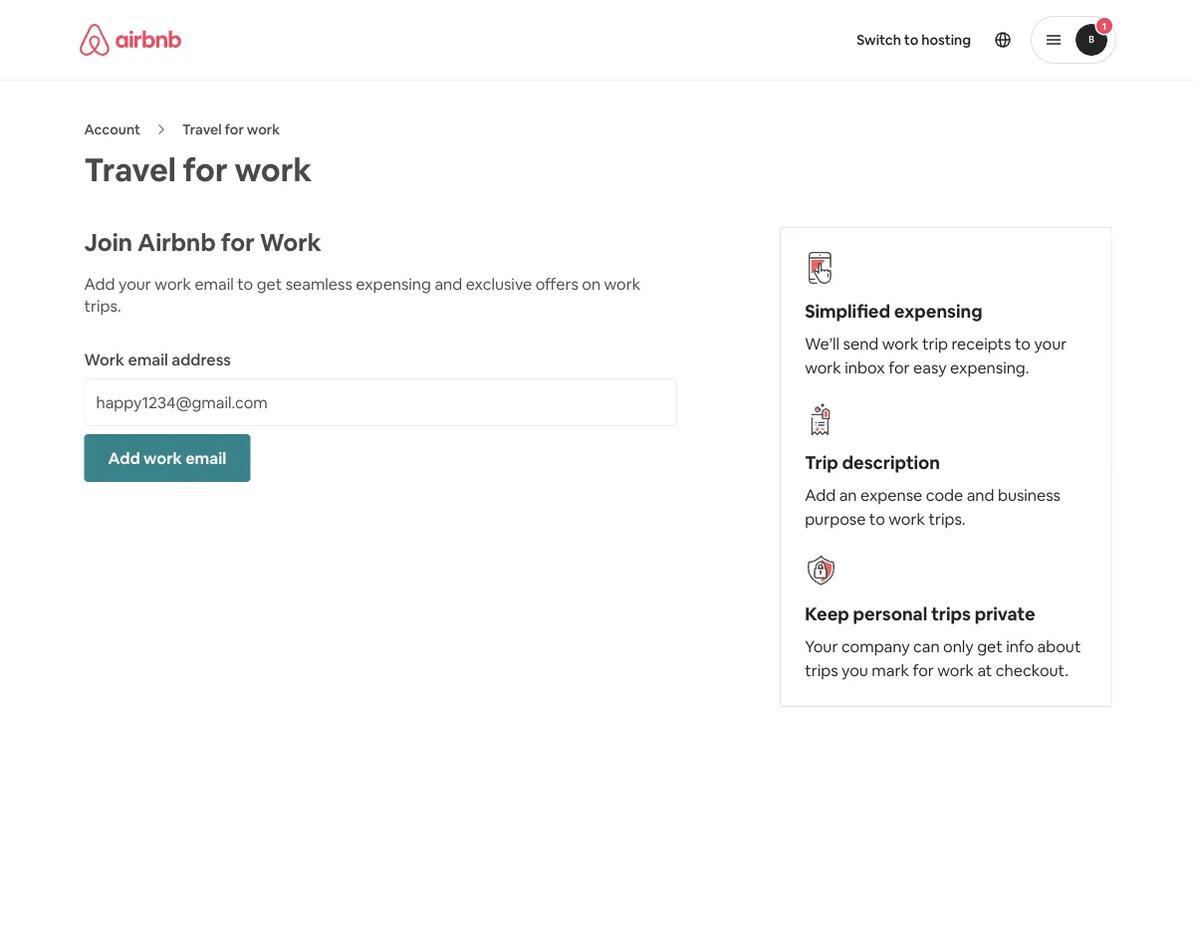 Task type: vqa. For each thing, say whether or not it's contained in the screenshot.
is
no



Task type: locate. For each thing, give the bounding box(es) containing it.
add for add work email
[[108, 448, 140, 468]]

0 vertical spatial get
[[257, 274, 282, 294]]

your inside simplified expensing we'll send work trip receipts to your work inbox for easy expensing.
[[1035, 333, 1067, 354]]

to
[[905, 31, 919, 49], [237, 274, 253, 294], [1015, 333, 1031, 354], [870, 509, 886, 529]]

0 vertical spatial travel for work
[[182, 121, 280, 139]]

1 vertical spatial and
[[967, 485, 995, 505]]

company
[[842, 636, 910, 657]]

travel
[[182, 121, 222, 139], [84, 148, 176, 190]]

and
[[435, 274, 463, 294], [967, 485, 995, 505]]

get inside keep personal trips private your company can only get info about trips you mark for work at checkout.
[[978, 636, 1003, 657]]

account link
[[84, 121, 140, 139]]

expense
[[861, 485, 923, 505]]

trips up only
[[932, 603, 971, 626]]

0 vertical spatial expensing
[[356, 274, 431, 294]]

0 horizontal spatial and
[[435, 274, 463, 294]]

0 horizontal spatial your
[[119, 274, 151, 294]]

1 vertical spatial trips.
[[929, 509, 966, 529]]

1 vertical spatial email
[[128, 349, 168, 370]]

business
[[998, 485, 1061, 505]]

expensing
[[356, 274, 431, 294], [895, 300, 983, 323]]

expensing up trip
[[895, 300, 983, 323]]

an
[[840, 485, 857, 505]]

0 horizontal spatial work
[[84, 349, 125, 370]]

work email address
[[84, 349, 231, 370]]

join
[[84, 227, 133, 258]]

and left exclusive
[[435, 274, 463, 294]]

trips.
[[84, 295, 121, 316], [929, 509, 966, 529]]

to down 'join airbnb for work'
[[237, 274, 253, 294]]

seamless
[[286, 274, 353, 294]]

email
[[195, 274, 234, 294], [128, 349, 168, 370], [186, 448, 227, 468]]

to down expense
[[870, 509, 886, 529]]

0 vertical spatial and
[[435, 274, 463, 294]]

1 horizontal spatial trips
[[932, 603, 971, 626]]

trips. inside add your work email to get seamless expensing and exclusive offers on work trips.
[[84, 295, 121, 316]]

travel right account
[[182, 121, 222, 139]]

switch
[[857, 31, 902, 49]]

your down join
[[119, 274, 151, 294]]

account
[[84, 121, 140, 139]]

get left the seamless
[[257, 274, 282, 294]]

0 horizontal spatial trips
[[805, 660, 839, 681]]

work left address on the left top
[[84, 349, 125, 370]]

expensing inside add your work email to get seamless expensing and exclusive offers on work trips.
[[356, 274, 431, 294]]

add work email
[[108, 448, 227, 468]]

add
[[84, 274, 115, 294], [108, 448, 140, 468], [805, 485, 836, 505]]

1 vertical spatial expensing
[[895, 300, 983, 323]]

1 horizontal spatial your
[[1035, 333, 1067, 354]]

send
[[844, 333, 879, 354]]

join airbnb for work
[[84, 227, 322, 258]]

and right code
[[967, 485, 995, 505]]

purpose
[[805, 509, 866, 529]]

0 horizontal spatial travel
[[84, 148, 176, 190]]

work
[[247, 121, 280, 139], [235, 148, 312, 190], [155, 274, 191, 294], [604, 274, 641, 294], [883, 333, 919, 354], [805, 357, 842, 378], [144, 448, 182, 468], [889, 509, 926, 529], [938, 660, 975, 681]]

1 horizontal spatial work
[[260, 227, 322, 258]]

only
[[944, 636, 974, 657]]

offers
[[536, 274, 579, 294]]

trips down your
[[805, 660, 839, 681]]

your right "receipts"
[[1035, 333, 1067, 354]]

for inside simplified expensing we'll send work trip receipts to your work inbox for easy expensing.
[[889, 357, 910, 378]]

address
[[172, 349, 231, 370]]

get inside add your work email to get seamless expensing and exclusive offers on work trips.
[[257, 274, 282, 294]]

work up the seamless
[[260, 227, 322, 258]]

travel for work
[[182, 121, 280, 139], [84, 148, 312, 190]]

trips
[[932, 603, 971, 626], [805, 660, 839, 681]]

0 vertical spatial travel
[[182, 121, 222, 139]]

0 vertical spatial your
[[119, 274, 151, 294]]

0 vertical spatial add
[[84, 274, 115, 294]]

0 vertical spatial trips
[[932, 603, 971, 626]]

keep
[[805, 603, 850, 626]]

0 horizontal spatial get
[[257, 274, 282, 294]]

1 vertical spatial trips
[[805, 660, 839, 681]]

you
[[842, 660, 869, 681]]

personal
[[854, 603, 928, 626]]

1 vertical spatial get
[[978, 636, 1003, 657]]

inbox
[[845, 357, 886, 378]]

keep personal trips private your company can only get info about trips you mark for work at checkout.
[[805, 603, 1082, 681]]

work inside trip description add an expense code and business purpose to work trips.
[[889, 509, 926, 529]]

1 horizontal spatial travel
[[182, 121, 222, 139]]

1 horizontal spatial and
[[967, 485, 995, 505]]

trips. down code
[[929, 509, 966, 529]]

1 vertical spatial add
[[108, 448, 140, 468]]

about
[[1038, 636, 1082, 657]]

trip
[[805, 451, 839, 475]]

email down address on the left top
[[186, 448, 227, 468]]

1 horizontal spatial get
[[978, 636, 1003, 657]]

expensing.
[[951, 357, 1030, 378]]

0 vertical spatial email
[[195, 274, 234, 294]]

travel down account link at top left
[[84, 148, 176, 190]]

can
[[914, 636, 940, 657]]

your
[[119, 274, 151, 294], [1035, 333, 1067, 354]]

on
[[582, 274, 601, 294]]

to right switch
[[905, 31, 919, 49]]

trips. down join
[[84, 295, 121, 316]]

1
[[1103, 19, 1107, 32]]

0 vertical spatial trips.
[[84, 295, 121, 316]]

code
[[926, 485, 964, 505]]

expensing right the seamless
[[356, 274, 431, 294]]

for
[[225, 121, 244, 139], [183, 148, 228, 190], [221, 227, 255, 258], [889, 357, 910, 378], [913, 660, 935, 681]]

get up at
[[978, 636, 1003, 657]]

your
[[805, 636, 838, 657]]

2 vertical spatial email
[[186, 448, 227, 468]]

1 vertical spatial work
[[84, 349, 125, 370]]

1 vertical spatial travel for work
[[84, 148, 312, 190]]

email left address on the left top
[[128, 349, 168, 370]]

1 horizontal spatial expensing
[[895, 300, 983, 323]]

simplified expensing we'll send work trip receipts to your work inbox for easy expensing.
[[805, 300, 1067, 378]]

0 horizontal spatial expensing
[[356, 274, 431, 294]]

0 vertical spatial work
[[260, 227, 322, 258]]

add your work email to get seamless expensing and exclusive offers on work trips.
[[84, 274, 641, 316]]

get
[[257, 274, 282, 294], [978, 636, 1003, 657]]

work
[[260, 227, 322, 258], [84, 349, 125, 370]]

email down 'join airbnb for work'
[[195, 274, 234, 294]]

add inside add work email button
[[108, 448, 140, 468]]

hosting
[[922, 31, 972, 49]]

add inside add your work email to get seamless expensing and exclusive offers on work trips.
[[84, 274, 115, 294]]

2 vertical spatial add
[[805, 485, 836, 505]]

easy
[[914, 357, 947, 378]]

1 horizontal spatial trips.
[[929, 509, 966, 529]]

0 horizontal spatial trips.
[[84, 295, 121, 316]]

your inside add your work email to get seamless expensing and exclusive offers on work trips.
[[119, 274, 151, 294]]

work inside keep personal trips private your company can only get info about trips you mark for work at checkout.
[[938, 660, 975, 681]]

to up expensing.
[[1015, 333, 1031, 354]]

1 vertical spatial your
[[1035, 333, 1067, 354]]



Task type: describe. For each thing, give the bounding box(es) containing it.
email inside add your work email to get seamless expensing and exclusive offers on work trips.
[[195, 274, 234, 294]]

to inside simplified expensing we'll send work trip receipts to your work inbox for easy expensing.
[[1015, 333, 1031, 354]]

switch to hosting
[[857, 31, 972, 49]]

private
[[975, 603, 1036, 626]]

mark
[[872, 660, 910, 681]]

airbnb
[[138, 227, 216, 258]]

switch to hosting link
[[845, 19, 984, 61]]

exclusive
[[466, 274, 532, 294]]

1 vertical spatial travel
[[84, 148, 176, 190]]

and inside trip description add an expense code and business purpose to work trips.
[[967, 485, 995, 505]]

to inside profile element
[[905, 31, 919, 49]]

checkout.
[[996, 660, 1069, 681]]

trip description add an expense code and business purpose to work trips.
[[805, 451, 1061, 529]]

expensing inside simplified expensing we'll send work trip receipts to your work inbox for easy expensing.
[[895, 300, 983, 323]]

description
[[842, 451, 941, 475]]

1 button
[[1031, 16, 1117, 64]]

simplified
[[805, 300, 891, 323]]

trip
[[923, 333, 949, 354]]

and inside add your work email to get seamless expensing and exclusive offers on work trips.
[[435, 274, 463, 294]]

to inside trip description add an expense code and business purpose to work trips.
[[870, 509, 886, 529]]

work inside add work email button
[[144, 448, 182, 468]]

add inside trip description add an expense code and business purpose to work trips.
[[805, 485, 836, 505]]

profile element
[[622, 0, 1117, 80]]

we'll
[[805, 333, 840, 354]]

trips. inside trip description add an expense code and business purpose to work trips.
[[929, 509, 966, 529]]

at
[[978, 660, 993, 681]]

receipts
[[952, 333, 1012, 354]]

for inside keep personal trips private your company can only get info about trips you mark for work at checkout.
[[913, 660, 935, 681]]

to inside add your work email to get seamless expensing and exclusive offers on work trips.
[[237, 274, 253, 294]]

info
[[1007, 636, 1034, 657]]

Work email address text field
[[85, 380, 676, 426]]

add for add your work email to get seamless expensing and exclusive offers on work trips.
[[84, 274, 115, 294]]

email inside button
[[186, 448, 227, 468]]

add work email button
[[84, 434, 250, 482]]



